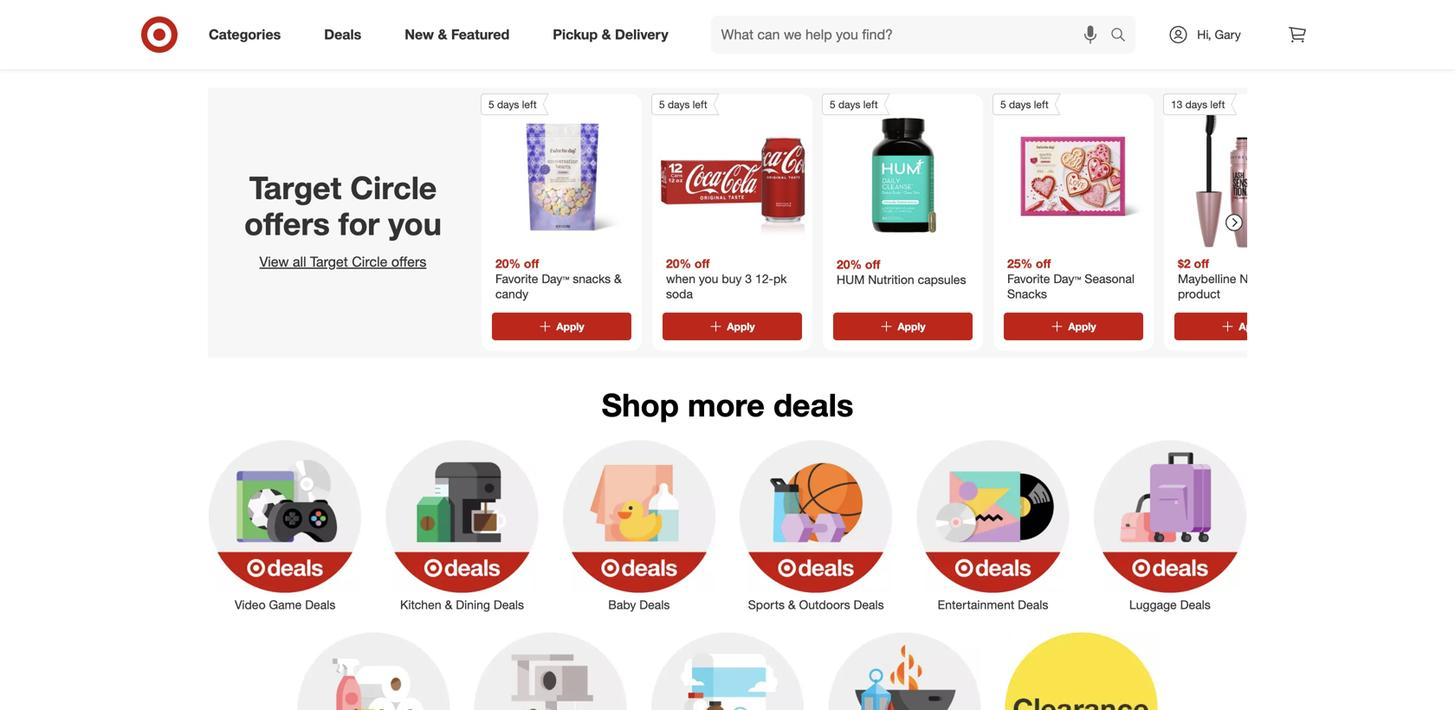 Task type: locate. For each thing, give the bounding box(es) containing it.
favorite inside 20% off favorite day™ snacks & candy
[[496, 271, 538, 286]]

4 days from the left
[[1009, 98, 1031, 111]]

favorite left seasonal
[[1008, 271, 1050, 286]]

2 apply from the left
[[727, 320, 755, 333]]

off inside 25% off favorite day™ seasonal snacks
[[1036, 256, 1051, 271]]

1 horizontal spatial new
[[1240, 271, 1264, 286]]

capsules
[[918, 272, 966, 287]]

4 5 days left from the left
[[1001, 98, 1049, 111]]

deals
[[324, 26, 361, 43], [305, 597, 336, 612], [494, 597, 524, 612], [640, 597, 670, 612], [854, 597, 884, 612], [1018, 597, 1049, 612], [1180, 597, 1211, 612]]

20%
[[496, 256, 521, 271], [666, 256, 691, 271], [837, 257, 862, 272]]

4 left from the left
[[1034, 98, 1049, 111]]

favorite inside 25% off favorite day™ seasonal snacks
[[1008, 271, 1050, 286]]

gary
[[1215, 27, 1241, 42]]

4 apply button from the left
[[1004, 313, 1144, 341]]

luggage deals link
[[1082, 437, 1259, 614]]

off left buy at the top
[[695, 256, 710, 271]]

& right sports
[[788, 597, 796, 612]]

off
[[524, 256, 539, 271], [695, 256, 710, 271], [1036, 256, 1051, 271], [1194, 256, 1209, 271], [865, 257, 880, 272]]

off right $2
[[1194, 256, 1209, 271]]

off inside $2 off maybelline new york product
[[1194, 256, 1209, 271]]

13
[[1171, 98, 1183, 111]]

& right pickup
[[602, 26, 611, 43]]

5 apply from the left
[[1239, 320, 1267, 333]]

favorite for 20%
[[496, 271, 538, 286]]

off inside 20% off favorite day™ snacks & candy
[[524, 256, 539, 271]]

kitchen & dining deals
[[400, 597, 524, 612]]

2 5 days left from the left
[[659, 98, 708, 111]]

off for $2 off maybelline new york product
[[1194, 256, 1209, 271]]

1 vertical spatial new
[[1240, 271, 1264, 286]]

2 apply button from the left
[[663, 313, 802, 341]]

3 5 days left from the left
[[830, 98, 878, 111]]

off for 20% off when you buy 3 12-pk soda
[[695, 256, 710, 271]]

13 days left
[[1171, 98, 1225, 111]]

4 5 from the left
[[1001, 98, 1006, 111]]

days for $2 off maybelline new york product
[[1186, 98, 1208, 111]]

deals
[[774, 386, 854, 424]]

2 horizontal spatial 20%
[[837, 257, 862, 272]]

favorite left 'snacks'
[[496, 271, 538, 286]]

day™ inside 25% off favorite day™ seasonal snacks
[[1054, 271, 1081, 286]]

video game deals
[[235, 597, 336, 612]]

20% up candy
[[496, 256, 521, 271]]

game
[[269, 597, 302, 612]]

snacks
[[1008, 286, 1047, 301]]

new left york
[[1240, 271, 1264, 286]]

1 apply button from the left
[[492, 313, 632, 341]]

20% inside 20% off hum nutrition capsules
[[837, 257, 862, 272]]

you
[[388, 205, 442, 243], [699, 271, 719, 286]]

apply button down the nutrition
[[833, 313, 973, 341]]

candy
[[496, 286, 529, 301]]

& left featured
[[438, 26, 447, 43]]

1 vertical spatial target
[[310, 253, 348, 270]]

when
[[666, 271, 696, 286]]

20% for hum nutrition capsules
[[837, 257, 862, 272]]

left for 20% off favorite day™ snacks & candy
[[522, 98, 537, 111]]

5 for 20% off hum nutrition capsules
[[830, 98, 836, 111]]

& left "dining"
[[445, 597, 453, 612]]

3 apply button from the left
[[833, 313, 973, 341]]

1 horizontal spatial 20%
[[666, 256, 691, 271]]

off for 20% off hum nutrition capsules
[[865, 257, 880, 272]]

you left buy at the top
[[699, 271, 719, 286]]

3 apply from the left
[[898, 320, 926, 333]]

& inside 20% off favorite day™ snacks & candy
[[614, 271, 622, 286]]

apply button for buy
[[663, 313, 802, 341]]

3 5 from the left
[[830, 98, 836, 111]]

video
[[235, 597, 266, 612]]

categories link
[[194, 16, 303, 54]]

off right 25%
[[1036, 256, 1051, 271]]

apply down $2 off maybelline new york product
[[1239, 320, 1267, 333]]

0 vertical spatial target
[[249, 169, 342, 207]]

3
[[745, 271, 752, 286]]

target right all
[[310, 253, 348, 270]]

0 vertical spatial circle
[[350, 169, 437, 207]]

20% inside 20% off favorite day™ snacks & candy
[[496, 256, 521, 271]]

20% left the nutrition
[[837, 257, 862, 272]]

off up candy
[[524, 256, 539, 271]]

0 horizontal spatial day™
[[542, 271, 569, 286]]

0 vertical spatial new
[[405, 26, 434, 43]]

5 for 25% off favorite day™ seasonal snacks
[[1001, 98, 1006, 111]]

$2 off maybelline new york product
[[1178, 256, 1291, 301]]

deals inside 'link'
[[1180, 597, 1211, 612]]

left
[[522, 98, 537, 111], [693, 98, 708, 111], [863, 98, 878, 111], [1034, 98, 1049, 111], [1211, 98, 1225, 111]]

0 vertical spatial offers
[[244, 205, 330, 243]]

days for 20% off hum nutrition capsules
[[839, 98, 861, 111]]

apply
[[557, 320, 584, 333], [727, 320, 755, 333], [898, 320, 926, 333], [1068, 320, 1096, 333], [1239, 320, 1267, 333]]

2 left from the left
[[693, 98, 708, 111]]

shop more deals
[[602, 386, 854, 424]]

for
[[339, 205, 380, 243]]

you right for
[[388, 205, 442, 243]]

0 horizontal spatial offers
[[244, 205, 330, 243]]

day™ left seasonal
[[1054, 271, 1081, 286]]

1 horizontal spatial day™
[[1054, 271, 1081, 286]]

off for 25% off favorite day™ seasonal snacks
[[1036, 256, 1051, 271]]

deals inside "link"
[[324, 26, 361, 43]]

product
[[1178, 286, 1221, 301]]

seasonal
[[1085, 271, 1135, 286]]

delivery
[[615, 26, 668, 43]]

0 horizontal spatial new
[[405, 26, 434, 43]]

apply down the nutrition
[[898, 320, 926, 333]]

25%
[[1008, 256, 1033, 271]]

0 horizontal spatial 20%
[[496, 256, 521, 271]]

categories
[[209, 26, 281, 43]]

&
[[438, 26, 447, 43], [602, 26, 611, 43], [614, 271, 622, 286], [445, 597, 453, 612], [788, 597, 796, 612]]

day™
[[542, 271, 569, 286], [1054, 271, 1081, 286]]

apply button down 25% off favorite day™ seasonal snacks
[[1004, 313, 1144, 341]]

target inside 'view all target circle offers' link
[[310, 253, 348, 270]]

20% up soda
[[666, 256, 691, 271]]

0 vertical spatial you
[[388, 205, 442, 243]]

snacks
[[573, 271, 611, 286]]

maybelline
[[1178, 271, 1237, 286]]

search
[[1103, 28, 1144, 45]]

off inside 20% off when you buy 3 12-pk soda
[[695, 256, 710, 271]]

dining
[[456, 597, 490, 612]]

all
[[293, 253, 306, 270]]

sports & outdoors deals link
[[728, 437, 905, 614]]

apply down 20% off favorite day™ snacks & candy
[[557, 320, 584, 333]]

offers
[[244, 205, 330, 243], [391, 253, 427, 270]]

target up all
[[249, 169, 342, 207]]

5
[[489, 98, 494, 111], [659, 98, 665, 111], [830, 98, 836, 111], [1001, 98, 1006, 111]]

1 left from the left
[[522, 98, 537, 111]]

2 favorite from the left
[[1008, 271, 1050, 286]]

new inside new & featured link
[[405, 26, 434, 43]]

3 days from the left
[[839, 98, 861, 111]]

1 horizontal spatial offers
[[391, 253, 427, 270]]

5 days from the left
[[1186, 98, 1208, 111]]

2 day™ from the left
[[1054, 271, 1081, 286]]

hi, gary
[[1197, 27, 1241, 42]]

25% off favorite day™ seasonal snacks
[[1008, 256, 1135, 301]]

2 days from the left
[[668, 98, 690, 111]]

apply for seasonal
[[1068, 320, 1096, 333]]

0 horizontal spatial you
[[388, 205, 442, 243]]

apply down 3
[[727, 320, 755, 333]]

apply button down buy at the top
[[663, 313, 802, 341]]

days
[[497, 98, 519, 111], [668, 98, 690, 111], [839, 98, 861, 111], [1009, 98, 1031, 111], [1186, 98, 1208, 111]]

circle
[[350, 169, 437, 207], [352, 253, 388, 270]]

5 left from the left
[[1211, 98, 1225, 111]]

day™ left 'snacks'
[[542, 271, 569, 286]]

20% inside 20% off when you buy 3 12-pk soda
[[666, 256, 691, 271]]

1 5 from the left
[[489, 98, 494, 111]]

20% off hum nutrition capsules
[[837, 257, 966, 287]]

circle inside target circle offers for you
[[350, 169, 437, 207]]

favorite for 25%
[[1008, 271, 1050, 286]]

entertainment deals link
[[905, 437, 1082, 614]]

& right 'snacks'
[[614, 271, 622, 286]]

5 days left for 20% off when you buy 3 12-pk soda
[[659, 98, 708, 111]]

you inside target circle offers for you
[[388, 205, 442, 243]]

apply for snacks
[[557, 320, 584, 333]]

baby deals link
[[551, 437, 728, 614]]

outdoors
[[799, 597, 850, 612]]

off for 20% off favorite day™ snacks & candy
[[524, 256, 539, 271]]

you inside 20% off when you buy 3 12-pk soda
[[699, 271, 719, 286]]

hum
[[837, 272, 865, 287]]

1 5 days left from the left
[[489, 98, 537, 111]]

target
[[249, 169, 342, 207], [310, 253, 348, 270]]

2 5 from the left
[[659, 98, 665, 111]]

1 horizontal spatial favorite
[[1008, 271, 1050, 286]]

apply button for snacks
[[492, 313, 632, 341]]

5 apply button from the left
[[1175, 313, 1314, 341]]

0 horizontal spatial favorite
[[496, 271, 538, 286]]

apply button down $2 off maybelline new york product
[[1175, 313, 1314, 341]]

days for 20% off when you buy 3 12-pk soda
[[668, 98, 690, 111]]

pk
[[774, 271, 787, 286]]

apply button
[[492, 313, 632, 341], [663, 313, 802, 341], [833, 313, 973, 341], [1004, 313, 1144, 341], [1175, 313, 1314, 341]]

1 horizontal spatial you
[[699, 271, 719, 286]]

off inside 20% off hum nutrition capsules
[[865, 257, 880, 272]]

1 apply from the left
[[557, 320, 584, 333]]

apply down 25% off favorite day™ seasonal snacks
[[1068, 320, 1096, 333]]

1 favorite from the left
[[496, 271, 538, 286]]

1 vertical spatial you
[[699, 271, 719, 286]]

4 apply from the left
[[1068, 320, 1096, 333]]

1 days from the left
[[497, 98, 519, 111]]

favorite
[[496, 271, 538, 286], [1008, 271, 1050, 286]]

apply button for seasonal
[[1004, 313, 1144, 341]]

3 left from the left
[[863, 98, 878, 111]]

new
[[405, 26, 434, 43], [1240, 271, 1264, 286]]

1 day™ from the left
[[542, 271, 569, 286]]

new left featured
[[405, 26, 434, 43]]

apply button for capsules
[[833, 313, 973, 341]]

day™ inside 20% off favorite day™ snacks & candy
[[542, 271, 569, 286]]

off right hum
[[865, 257, 880, 272]]

1 vertical spatial offers
[[391, 253, 427, 270]]

pickup & delivery
[[553, 26, 668, 43]]

5 days left
[[489, 98, 537, 111], [659, 98, 708, 111], [830, 98, 878, 111], [1001, 98, 1049, 111]]

apply button down 20% off favorite day™ snacks & candy
[[492, 313, 632, 341]]



Task type: describe. For each thing, give the bounding box(es) containing it.
target inside target circle offers for you
[[249, 169, 342, 207]]

apply for york
[[1239, 320, 1267, 333]]

featured
[[451, 26, 510, 43]]

offers inside target circle offers for you
[[244, 205, 330, 243]]

& for pickup & delivery
[[602, 26, 611, 43]]

baby
[[608, 597, 636, 612]]

5 days left for 25% off favorite day™ seasonal snacks
[[1001, 98, 1049, 111]]

What can we help you find? suggestions appear below search field
[[711, 16, 1115, 54]]

new & featured link
[[390, 16, 531, 54]]

new & featured
[[405, 26, 510, 43]]

baby deals
[[608, 597, 670, 612]]

offers inside 'view all target circle offers' link
[[391, 253, 427, 270]]

20% for favorite day™ snacks & candy
[[496, 256, 521, 271]]

new inside $2 off maybelline new york product
[[1240, 271, 1264, 286]]

view all target circle offers
[[260, 253, 427, 270]]

entertainment
[[938, 597, 1015, 612]]

entertainment deals
[[938, 597, 1049, 612]]

luggage
[[1130, 597, 1177, 612]]

apply button for york
[[1175, 313, 1314, 341]]

deals link
[[309, 16, 383, 54]]

nutrition
[[868, 272, 915, 287]]

5 days left for 20% off hum nutrition capsules
[[830, 98, 878, 111]]

12-
[[755, 271, 774, 286]]

left for 25% off favorite day™ seasonal snacks
[[1034, 98, 1049, 111]]

left for $2 off maybelline new york product
[[1211, 98, 1225, 111]]

20% for when you buy 3 12-pk soda
[[666, 256, 691, 271]]

& for kitchen & dining deals
[[445, 597, 453, 612]]

5 for 20% off favorite day™ snacks & candy
[[489, 98, 494, 111]]

$2
[[1178, 256, 1191, 271]]

pickup
[[553, 26, 598, 43]]

days for 20% off favorite day™ snacks & candy
[[497, 98, 519, 111]]

20% off favorite day™ snacks & candy
[[496, 256, 622, 301]]

& for sports & outdoors deals
[[788, 597, 796, 612]]

buy
[[722, 271, 742, 286]]

search button
[[1103, 16, 1144, 57]]

shop
[[602, 386, 679, 424]]

5 for 20% off when you buy 3 12-pk soda
[[659, 98, 665, 111]]

left for 20% off when you buy 3 12-pk soda
[[693, 98, 708, 111]]

luggage deals
[[1130, 597, 1211, 612]]

view
[[260, 253, 289, 270]]

sports & outdoors deals
[[748, 597, 884, 612]]

kitchen
[[400, 597, 442, 612]]

20% off when you buy 3 12-pk soda
[[666, 256, 787, 301]]

1 vertical spatial circle
[[352, 253, 388, 270]]

video game deals link
[[197, 437, 374, 614]]

soda
[[666, 286, 693, 301]]

pickup & delivery link
[[538, 16, 690, 54]]

left for 20% off hum nutrition capsules
[[863, 98, 878, 111]]

5 days left for 20% off favorite day™ snacks & candy
[[489, 98, 537, 111]]

york
[[1268, 271, 1291, 286]]

apply for capsules
[[898, 320, 926, 333]]

apply for buy
[[727, 320, 755, 333]]

day™ for 25% off
[[1054, 271, 1081, 286]]

target circle offers for you
[[244, 169, 442, 243]]

sports
[[748, 597, 785, 612]]

kitchen & dining deals link
[[374, 437, 551, 614]]

day™ for 20% off
[[542, 271, 569, 286]]

hi,
[[1197, 27, 1212, 42]]

& for new & featured
[[438, 26, 447, 43]]

days for 25% off favorite day™ seasonal snacks
[[1009, 98, 1031, 111]]

more
[[688, 386, 765, 424]]

view all target circle offers link
[[256, 249, 430, 275]]



Task type: vqa. For each thing, say whether or not it's contained in the screenshot.
HUM Nutrition capsules's 20%
yes



